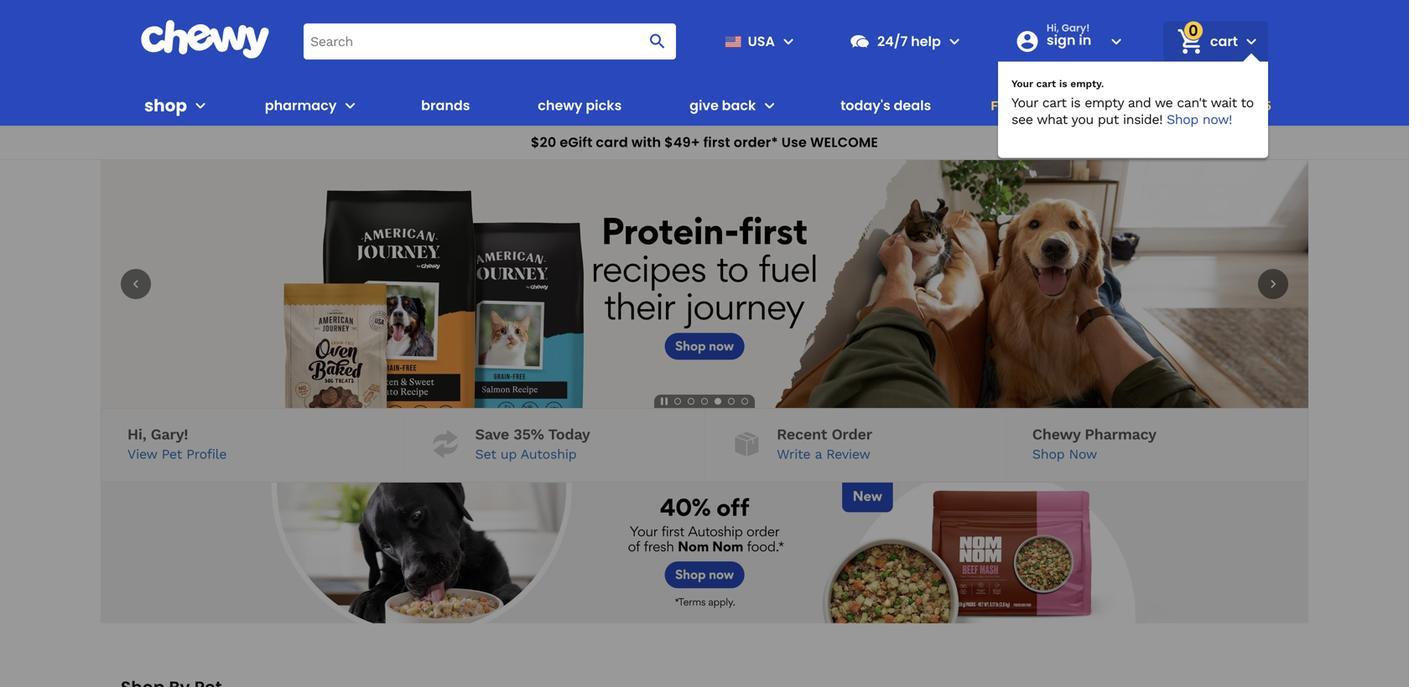 Task type: vqa. For each thing, say whether or not it's contained in the screenshot.
MISS
no



Task type: describe. For each thing, give the bounding box(es) containing it.
order
[[832, 426, 872, 444]]

submit search image
[[647, 31, 668, 51]]

first-
[[1100, 98, 1134, 114]]

chewy support image
[[849, 30, 871, 52]]

chewy picks
[[538, 96, 622, 115]]

0 vertical spatial cart
[[1210, 32, 1238, 51]]

with
[[631, 133, 661, 152]]

your for your cart is empty and we can't wait to see what you put inside!
[[1011, 95, 1038, 111]]

a
[[815, 447, 822, 463]]

give back
[[689, 96, 756, 115]]

free delivery on first-time orders over $35
[[991, 98, 1271, 114]]

choose slide to display. group
[[671, 395, 751, 408]]

see
[[1011, 112, 1033, 128]]

today's deals
[[840, 96, 931, 115]]

$49+
[[664, 133, 700, 152]]

shop inside chewy pharmacy shop now
[[1032, 447, 1065, 463]]

35%
[[513, 426, 544, 444]]

write
[[777, 447, 811, 463]]

empty
[[1085, 95, 1124, 111]]

over
[[1215, 98, 1243, 114]]

your cart is empty.
[[1011, 78, 1104, 90]]

we
[[1155, 95, 1173, 111]]

usa
[[748, 32, 775, 51]]

order*
[[734, 133, 778, 152]]

40% off your first autoship order of fresh nom nom food* shop now. image
[[101, 483, 1308, 624]]

help menu image
[[944, 31, 964, 51]]

picks
[[586, 96, 622, 115]]

shop inside site banner
[[1167, 112, 1198, 128]]

cart for your cart is empty and we can't wait to see what you put inside!
[[1042, 95, 1066, 111]]

brands
[[421, 96, 470, 115]]

first
[[703, 133, 730, 152]]

chewy for chewy pharmacy shop now
[[1032, 426, 1080, 444]]

egift
[[560, 133, 593, 152]]

save
[[475, 426, 509, 444]]

inside!
[[1123, 112, 1162, 128]]

account menu image
[[1106, 31, 1126, 51]]

brands link
[[414, 86, 477, 126]]

view
[[127, 447, 157, 463]]

protein-first recipes to fuel their journey. shop american journey by chewy now. image
[[101, 160, 1308, 408]]

hi, gary! sign in
[[1047, 21, 1091, 49]]

Product search field
[[304, 23, 676, 59]]

cart for your cart is empty.
[[1036, 78, 1056, 90]]

menu image for "usa" popup button
[[778, 31, 798, 51]]

autoship
[[520, 447, 577, 463]]

chewy home image
[[140, 20, 270, 59]]

free
[[991, 98, 1019, 114]]

chewy pharmacy shop now
[[1032, 426, 1156, 463]]

is for empty.
[[1059, 78, 1067, 90]]

shop button
[[144, 86, 210, 126]]

chewy for chewy picks
[[538, 96, 582, 115]]

now!
[[1203, 112, 1232, 128]]

chewy picks link
[[531, 86, 628, 126]]

shop now! link
[[1167, 112, 1232, 128]]

/ image
[[731, 428, 763, 461]]

recent order write a review
[[777, 426, 872, 463]]

wait
[[1211, 95, 1237, 111]]

put
[[1098, 112, 1119, 128]]

welcome
[[810, 133, 878, 152]]

to
[[1241, 95, 1254, 111]]

your cart is empty and we can't wait to see what you put inside!
[[1011, 95, 1254, 128]]

pharmacy
[[265, 96, 337, 115]]

is for empty
[[1071, 95, 1080, 111]]

today's
[[840, 96, 890, 115]]

site banner
[[0, 0, 1409, 160]]



Task type: locate. For each thing, give the bounding box(es) containing it.
on
[[1080, 98, 1096, 114]]

menu image right usa
[[778, 31, 798, 51]]

1 vertical spatial menu image
[[190, 96, 210, 116]]

1 vertical spatial shop
[[1032, 447, 1065, 463]]

profile
[[186, 447, 227, 463]]

chewy up now
[[1032, 426, 1080, 444]]

cart up delivery
[[1036, 78, 1056, 90]]

hi, for view pet profile
[[127, 426, 146, 444]]

menu image inside shop 'popup button'
[[190, 96, 210, 116]]

time
[[1134, 98, 1164, 114]]

chewy up egift
[[538, 96, 582, 115]]

shop
[[1167, 112, 1198, 128], [1032, 447, 1065, 463]]

gary!
[[1062, 21, 1090, 35], [151, 426, 188, 444]]

1 your from the top
[[1011, 78, 1033, 90]]

can't
[[1177, 95, 1207, 111]]

$20 egift card with $49+ first order* use welcome
[[531, 133, 878, 152]]

1 vertical spatial hi,
[[127, 426, 146, 444]]

cart left cart menu icon
[[1210, 32, 1238, 51]]

24/7 help link
[[842, 21, 941, 61]]

pharmacy link
[[258, 86, 337, 126]]

sign
[[1047, 31, 1076, 49]]

hi, gary! view pet profile
[[127, 426, 227, 463]]

chewy inside chewy pharmacy shop now
[[1032, 426, 1080, 444]]

what
[[1037, 112, 1068, 128]]

0 vertical spatial menu image
[[778, 31, 798, 51]]

pet
[[162, 447, 182, 463]]

is
[[1059, 78, 1067, 90], [1071, 95, 1080, 111]]

gary! inside hi, gary! view pet profile
[[151, 426, 188, 444]]

shop now!
[[1167, 112, 1232, 128]]

menu image inside "usa" popup button
[[778, 31, 798, 51]]

review
[[826, 447, 870, 463]]

1 horizontal spatial menu image
[[778, 31, 798, 51]]

gary! up pet
[[151, 426, 188, 444]]

hi, inside hi, gary! view pet profile
[[127, 426, 146, 444]]

delivery
[[1024, 98, 1076, 114]]

today's deals link
[[834, 86, 938, 126]]

$20 egift card with $49+ first order* use welcome link
[[0, 126, 1409, 160]]

you
[[1071, 112, 1093, 128]]

help
[[911, 32, 941, 51]]

1 vertical spatial is
[[1071, 95, 1080, 111]]

use
[[782, 133, 807, 152]]

1 horizontal spatial hi,
[[1047, 21, 1059, 35]]

chewy inside site banner
[[538, 96, 582, 115]]

deals
[[894, 96, 931, 115]]

1 horizontal spatial gary!
[[1062, 21, 1090, 35]]

and
[[1128, 95, 1151, 111]]

your up the free
[[1011, 78, 1033, 90]]

hi, inside hi, gary! sign in
[[1047, 21, 1059, 35]]

is up you
[[1071, 95, 1080, 111]]

hi, for sign in
[[1047, 21, 1059, 35]]

gary! for in
[[1062, 21, 1090, 35]]

set
[[475, 447, 496, 463]]

give back link
[[683, 86, 756, 126]]

shop down can't
[[1167, 112, 1198, 128]]

1 vertical spatial your
[[1011, 95, 1038, 111]]

0 horizontal spatial chewy
[[538, 96, 582, 115]]

$20
[[531, 133, 556, 152]]

orders
[[1168, 98, 1211, 114]]

up
[[500, 447, 517, 463]]

your for your cart is empty.
[[1011, 78, 1033, 90]]

0 vertical spatial hi,
[[1047, 21, 1059, 35]]

free delivery on first-time orders over $35 button
[[986, 86, 1276, 126]]

1 vertical spatial chewy
[[1032, 426, 1080, 444]]

recent
[[777, 426, 827, 444]]

empty.
[[1070, 78, 1104, 90]]

/ image
[[429, 428, 462, 461]]

your inside your cart is empty and we can't wait to see what you put inside!
[[1011, 95, 1038, 111]]

1 vertical spatial cart
[[1036, 78, 1056, 90]]

gary! left account menu icon
[[1062, 21, 1090, 35]]

0 vertical spatial shop
[[1167, 112, 1198, 128]]

today
[[548, 426, 590, 444]]

cart up what
[[1042, 95, 1066, 111]]

pharmacy
[[1085, 426, 1156, 444]]

24/7 help
[[877, 32, 941, 51]]

0 horizontal spatial hi,
[[127, 426, 146, 444]]

0 vertical spatial is
[[1059, 78, 1067, 90]]

menu image for shop 'popup button'
[[190, 96, 210, 116]]

gary! inside hi, gary! sign in
[[1062, 21, 1090, 35]]

0 horizontal spatial menu image
[[190, 96, 210, 116]]

cart
[[1210, 32, 1238, 51], [1036, 78, 1056, 90], [1042, 95, 1066, 111]]

cart inside your cart is empty and we can't wait to see what you put inside!
[[1042, 95, 1066, 111]]

hi, left in
[[1047, 21, 1059, 35]]

1 horizontal spatial is
[[1071, 95, 1080, 111]]

in
[[1079, 31, 1091, 49]]

shop left now
[[1032, 447, 1065, 463]]

shop
[[144, 94, 187, 117]]

Search text field
[[304, 23, 676, 59]]

gary! for pet
[[151, 426, 188, 444]]

24/7
[[877, 32, 908, 51]]

is inside your cart is empty and we can't wait to see what you put inside!
[[1071, 95, 1080, 111]]

0 horizontal spatial shop
[[1032, 447, 1065, 463]]

0
[[1188, 20, 1198, 41]]

card
[[596, 133, 628, 152]]

hi,
[[1047, 21, 1059, 35], [127, 426, 146, 444]]

your up see on the top
[[1011, 95, 1038, 111]]

items image
[[1175, 27, 1205, 56]]

back
[[722, 96, 756, 115]]

save 35% today set up autoship
[[475, 426, 590, 463]]

chewy
[[538, 96, 582, 115], [1032, 426, 1080, 444]]

0 vertical spatial gary!
[[1062, 21, 1090, 35]]

usa button
[[718, 21, 798, 61]]

stop automatic slide show image
[[658, 395, 671, 408]]

menu image right shop
[[190, 96, 210, 116]]

your
[[1011, 78, 1033, 90], [1011, 95, 1038, 111]]

hi, up view
[[127, 426, 146, 444]]

2 vertical spatial cart
[[1042, 95, 1066, 111]]

1 vertical spatial gary!
[[151, 426, 188, 444]]

give back menu image
[[759, 96, 779, 116]]

menu image
[[778, 31, 798, 51], [190, 96, 210, 116]]

2 your from the top
[[1011, 95, 1038, 111]]

1 horizontal spatial shop
[[1167, 112, 1198, 128]]

1 horizontal spatial chewy
[[1032, 426, 1080, 444]]

give
[[689, 96, 719, 115]]

now
[[1069, 447, 1097, 463]]

$35
[[1247, 98, 1271, 114]]

pharmacy menu image
[[340, 96, 360, 116]]

cart menu image
[[1241, 31, 1261, 51]]

0 horizontal spatial is
[[1059, 78, 1067, 90]]

0 vertical spatial your
[[1011, 78, 1033, 90]]

is left the empty.
[[1059, 78, 1067, 90]]

0 horizontal spatial gary!
[[151, 426, 188, 444]]

0 vertical spatial chewy
[[538, 96, 582, 115]]



